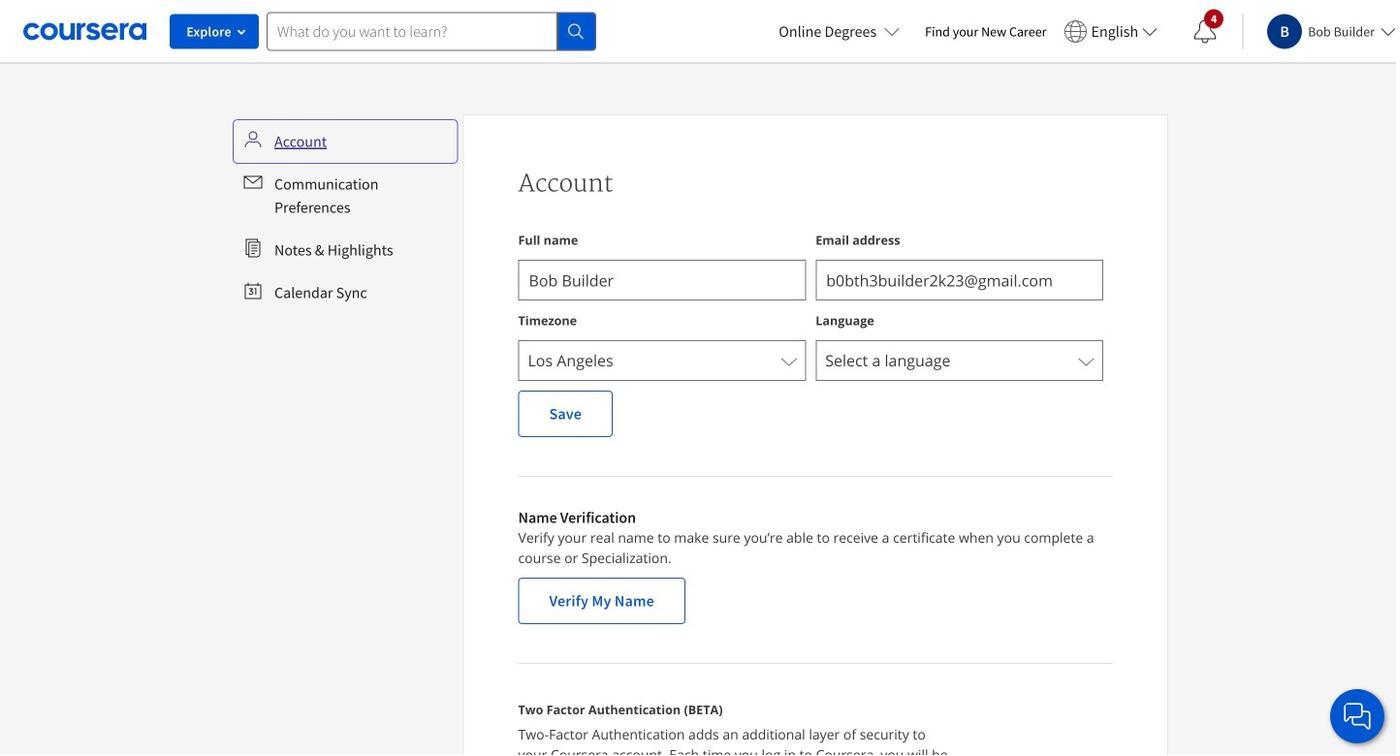 Task type: locate. For each thing, give the bounding box(es) containing it.
What do you want to learn? text field
[[267, 12, 558, 51]]

coursera image
[[23, 16, 146, 47]]

None text field
[[518, 260, 806, 301]]

None text field
[[816, 260, 1103, 301]]

menu
[[236, 122, 455, 312]]

None search field
[[267, 12, 596, 51]]



Task type: vqa. For each thing, say whether or not it's contained in the screenshot.
successfully
no



